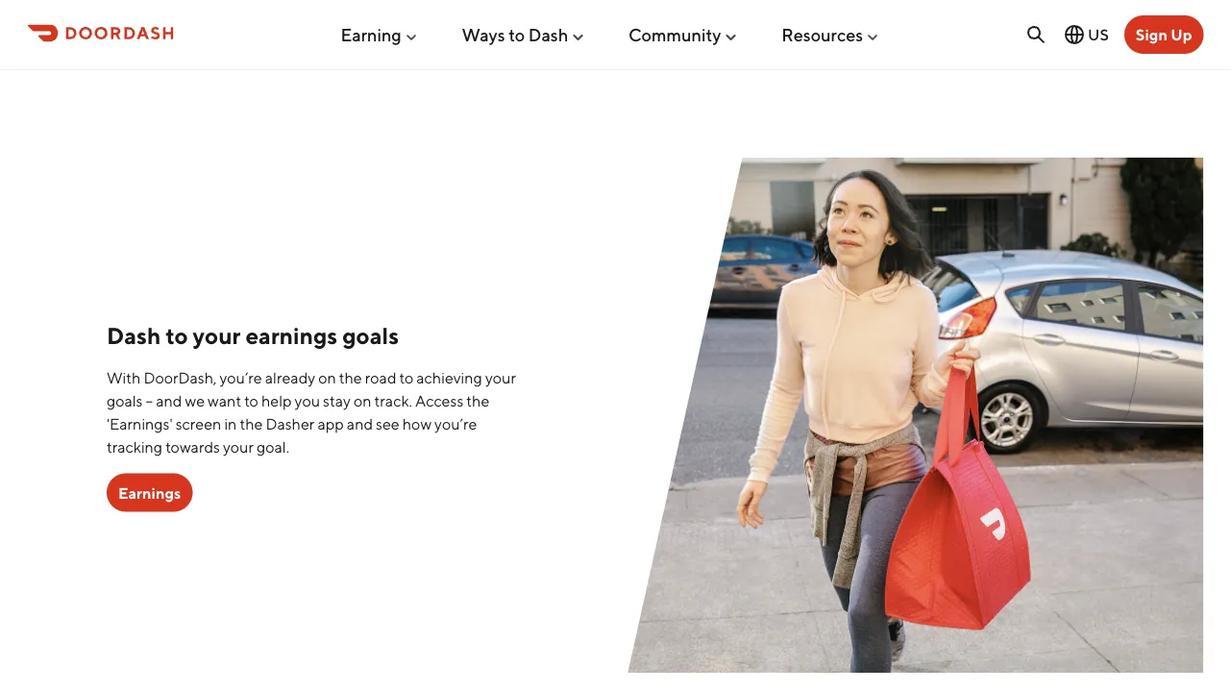 Task type: describe. For each thing, give the bounding box(es) containing it.
sign up button
[[1125, 15, 1204, 54]]

goal.
[[257, 438, 289, 456]]

1 vertical spatial your
[[485, 368, 516, 387]]

how
[[403, 415, 432, 433]]

access
[[415, 392, 464, 410]]

twocolumnfeature dx8 image
[[627, 158, 1204, 673]]

sign up
[[1136, 25, 1193, 44]]

1 vertical spatial on
[[354, 392, 372, 410]]

sign
[[1136, 25, 1168, 44]]

we
[[185, 392, 205, 410]]

tracking
[[107, 438, 163, 456]]

0 horizontal spatial on
[[318, 368, 336, 387]]

1 vertical spatial and
[[347, 415, 373, 433]]

1 horizontal spatial dash
[[529, 24, 569, 45]]

ways to dash
[[462, 24, 569, 45]]

2 vertical spatial your
[[223, 438, 254, 456]]

doordash,
[[144, 368, 217, 387]]

in
[[224, 415, 237, 433]]

community
[[629, 24, 722, 45]]

to inside ways to dash link
[[509, 24, 525, 45]]

us
[[1089, 25, 1109, 44]]

ways to dash link
[[462, 16, 586, 53]]

1 horizontal spatial you're
[[435, 415, 477, 433]]

dash to your earnings goals
[[107, 322, 399, 350]]

to right road
[[400, 368, 414, 387]]

achieving
[[417, 368, 483, 387]]

towards
[[166, 438, 220, 456]]

0 vertical spatial your
[[193, 322, 241, 350]]

0 vertical spatial and
[[156, 392, 182, 410]]

globe line image
[[1064, 23, 1087, 46]]



Task type: vqa. For each thing, say whether or not it's contained in the screenshot.
bottommost the "do"
no



Task type: locate. For each thing, give the bounding box(es) containing it.
resources
[[782, 24, 864, 45]]

1 vertical spatial dash
[[107, 322, 161, 350]]

1 horizontal spatial goals
[[342, 322, 399, 350]]

and left see at the bottom of page
[[347, 415, 373, 433]]

2 horizontal spatial the
[[467, 392, 490, 410]]

on
[[318, 368, 336, 387], [354, 392, 372, 410]]

goals inside with doordash, you're already on the road to achieving your goals – and we want to help you stay on track. access the 'earnings' screen in the dasher app and see how you're tracking towards your goal.
[[107, 392, 143, 410]]

stay
[[323, 392, 351, 410]]

1 horizontal spatial the
[[339, 368, 362, 387]]

to up doordash, on the bottom of page
[[166, 322, 188, 350]]

1 vertical spatial goals
[[107, 392, 143, 410]]

earning link
[[341, 16, 419, 53]]

track.
[[375, 392, 412, 410]]

the right in
[[240, 415, 263, 433]]

the
[[339, 368, 362, 387], [467, 392, 490, 410], [240, 415, 263, 433]]

0 vertical spatial dash
[[529, 24, 569, 45]]

help
[[261, 392, 292, 410]]

1 vertical spatial you're
[[435, 415, 477, 433]]

0 horizontal spatial dash
[[107, 322, 161, 350]]

and
[[156, 392, 182, 410], [347, 415, 373, 433]]

on right stay
[[354, 392, 372, 410]]

2 vertical spatial the
[[240, 415, 263, 433]]

the down achieving
[[467, 392, 490, 410]]

your right achieving
[[485, 368, 516, 387]]

community link
[[629, 16, 739, 53]]

screen
[[176, 415, 221, 433]]

want
[[208, 392, 241, 410]]

you
[[295, 392, 320, 410]]

on up stay
[[318, 368, 336, 387]]

0 horizontal spatial you're
[[220, 368, 262, 387]]

0 vertical spatial goals
[[342, 322, 399, 350]]

0 horizontal spatial the
[[240, 415, 263, 433]]

app
[[318, 415, 344, 433]]

'earnings'
[[107, 415, 173, 433]]

your down in
[[223, 438, 254, 456]]

with doordash, you're already on the road to achieving your goals – and we want to help you stay on track. access the 'earnings' screen in the dasher app and see how you're tracking towards your goal.
[[107, 368, 516, 456]]

resources link
[[782, 16, 881, 53]]

0 horizontal spatial goals
[[107, 392, 143, 410]]

earnings link
[[107, 474, 193, 512]]

see
[[376, 415, 400, 433]]

0 horizontal spatial and
[[156, 392, 182, 410]]

goals
[[342, 322, 399, 350], [107, 392, 143, 410]]

your
[[193, 322, 241, 350], [485, 368, 516, 387], [223, 438, 254, 456]]

–
[[146, 392, 153, 410]]

dash right ways
[[529, 24, 569, 45]]

ways
[[462, 24, 505, 45]]

dasher
[[266, 415, 315, 433]]

earning
[[341, 24, 402, 45]]

road
[[365, 368, 397, 387]]

to left help
[[244, 392, 259, 410]]

1 vertical spatial the
[[467, 392, 490, 410]]

goals up road
[[342, 322, 399, 350]]

you're
[[220, 368, 262, 387], [435, 415, 477, 433]]

earnings
[[246, 322, 338, 350]]

up
[[1171, 25, 1193, 44]]

0 vertical spatial you're
[[220, 368, 262, 387]]

to right ways
[[509, 24, 525, 45]]

your up doordash, on the bottom of page
[[193, 322, 241, 350]]

0 vertical spatial on
[[318, 368, 336, 387]]

you're up want
[[220, 368, 262, 387]]

and right "–"
[[156, 392, 182, 410]]

dash
[[529, 24, 569, 45], [107, 322, 161, 350]]

0 vertical spatial the
[[339, 368, 362, 387]]

earnings
[[118, 484, 181, 502]]

you're down 'access'
[[435, 415, 477, 433]]

1 horizontal spatial on
[[354, 392, 372, 410]]

already
[[265, 368, 315, 387]]

to
[[509, 24, 525, 45], [166, 322, 188, 350], [400, 368, 414, 387], [244, 392, 259, 410]]

1 horizontal spatial and
[[347, 415, 373, 433]]

dash up with
[[107, 322, 161, 350]]

the up stay
[[339, 368, 362, 387]]

with
[[107, 368, 141, 387]]

goals down with
[[107, 392, 143, 410]]



